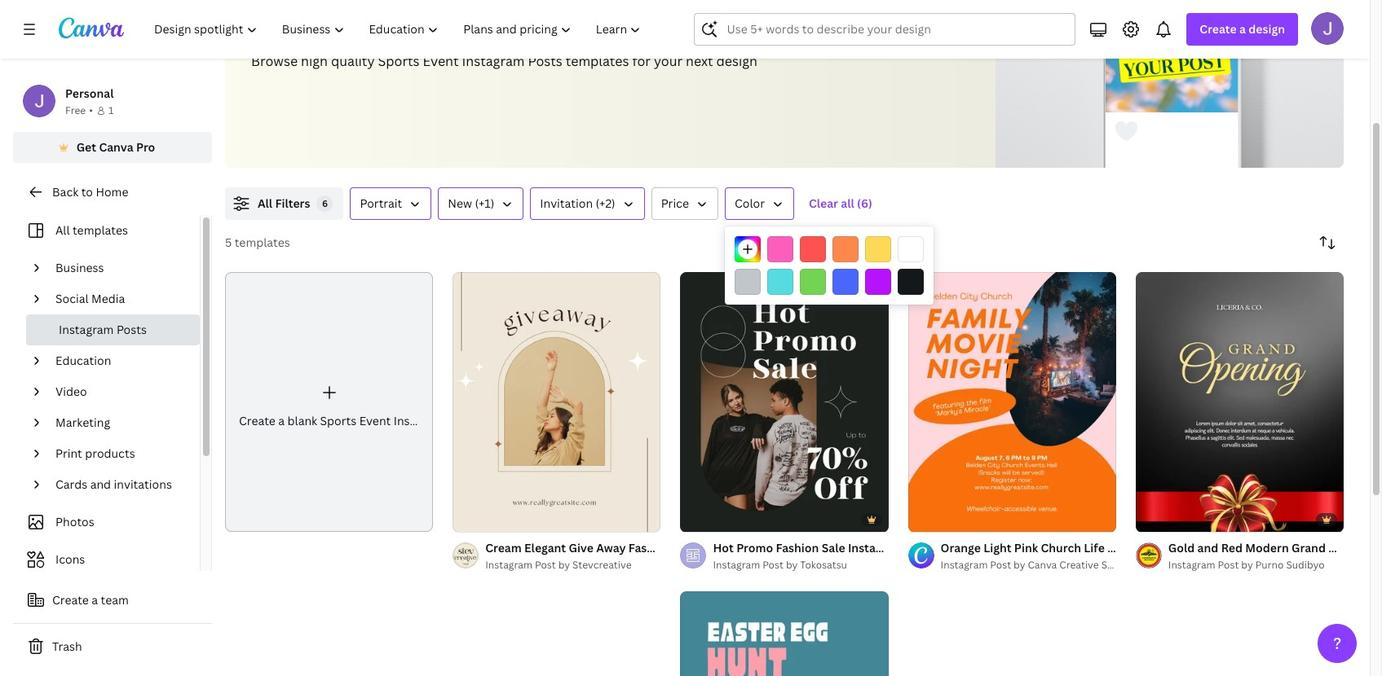 Task type: vqa. For each thing, say whether or not it's contained in the screenshot.
right the "on"
no



Task type: describe. For each thing, give the bounding box(es) containing it.
sports for quality
[[378, 52, 420, 70]]

1
[[108, 104, 114, 117]]

color
[[735, 196, 765, 211]]

trash
[[52, 639, 82, 655]]

Search search field
[[727, 14, 1065, 45]]

instagram posts
[[59, 322, 147, 338]]

gold and red modern grand opening in instagram post by purno sudibyo
[[1168, 541, 1382, 572]]

5
[[225, 235, 232, 250]]

business
[[55, 260, 104, 276]]

new
[[448, 196, 472, 211]]

free •
[[65, 104, 93, 117]]

back to home link
[[13, 176, 212, 209]]

your
[[654, 52, 683, 70]]

gold
[[1168, 541, 1195, 556]]

#ffffff image
[[898, 236, 924, 263]]

back
[[52, 184, 78, 200]]

tokosatsu
[[800, 559, 847, 572]]

portrait inside button
[[360, 196, 402, 211]]

(6)
[[857, 196, 872, 211]]

education link
[[49, 346, 190, 377]]

sale
[[822, 541, 845, 556]]

personal
[[65, 86, 114, 101]]

1 horizontal spatial posts
[[528, 52, 562, 70]]

get canva pro button
[[13, 132, 212, 163]]

create a blank sports event instagram post link
[[225, 272, 476, 532]]

green bunny illustration easter egg hunt instagram image
[[680, 592, 888, 677]]

cards and invitations
[[55, 477, 172, 493]]

cream elegant give away fashion instagram post instagram post by stevcreative
[[485, 541, 757, 572]]

create a design button
[[1187, 13, 1298, 46]]

by for cream
[[558, 559, 570, 572]]

by for hot
[[786, 559, 798, 572]]

canva inside 'button'
[[99, 139, 133, 155]]

all templates
[[55, 223, 128, 238]]

print products link
[[49, 439, 190, 470]]

(+2)
[[596, 196, 615, 211]]

for
[[632, 52, 651, 70]]

gold and red modern grand opening in link
[[1168, 540, 1382, 558]]

in
[[1378, 541, 1382, 556]]

marketing link
[[49, 408, 190, 439]]

#fd5ebb image
[[767, 236, 793, 263]]

creative
[[1059, 559, 1099, 572]]

all for all filters
[[258, 196, 272, 211]]

cream
[[485, 541, 522, 556]]

social media
[[55, 291, 125, 307]]

canva inside "link"
[[1028, 559, 1057, 572]]

orange light pink church life events type and photocentric trendy church announcement instagram post portrait image
[[908, 272, 1116, 532]]

5 templates
[[225, 235, 290, 250]]

sports for blank
[[320, 414, 357, 429]]

2 sports event instagram posts templates image from the left
[[1106, 0, 1238, 113]]

#fed958 image
[[865, 236, 891, 263]]

instagram post by purno sudibyo link
[[1168, 558, 1344, 574]]

sudibyo
[[1286, 559, 1325, 572]]

create a design
[[1200, 21, 1285, 37]]

post inside the "gold and red modern grand opening in instagram post by purno sudibyo"
[[1218, 559, 1239, 572]]

video link
[[49, 377, 190, 408]]

new (+1) button
[[438, 188, 524, 220]]

pro
[[136, 139, 155, 155]]

red
[[1221, 541, 1243, 556]]

price button
[[651, 188, 718, 220]]

#ffffff image
[[898, 236, 924, 263]]

home
[[96, 184, 128, 200]]

blank
[[287, 414, 317, 429]]

event for quality
[[423, 52, 459, 70]]

instagram inside create a blank sports event instagram post element
[[394, 414, 449, 429]]

quality
[[331, 52, 375, 70]]

•
[[89, 104, 93, 117]]

all filters
[[258, 196, 310, 211]]

2 horizontal spatial posts
[[563, 2, 636, 38]]

get
[[76, 139, 96, 155]]

templates left for at the left top of the page
[[566, 52, 629, 70]]

#fed958 image
[[865, 236, 891, 263]]

2 vertical spatial posts
[[117, 322, 147, 338]]

gold and red modern grand opening instagram post image
[[1136, 272, 1344, 532]]

#55dbe0 image
[[767, 269, 793, 295]]

products
[[85, 446, 135, 462]]

promo
[[736, 541, 773, 556]]

#fd5ebb image
[[767, 236, 793, 263]]

clear all (6)
[[809, 196, 872, 211]]

jacob simon image
[[1311, 12, 1344, 45]]

back to home
[[52, 184, 128, 200]]

cream elegant give away fashion instagram post image
[[453, 272, 661, 532]]



Task type: locate. For each thing, give the bounding box(es) containing it.
0 vertical spatial all
[[258, 196, 272, 211]]

create inside "link"
[[239, 414, 276, 429]]

sports right blank
[[320, 414, 357, 429]]

0 horizontal spatial posts
[[117, 322, 147, 338]]

clear all (6) button
[[801, 188, 881, 220]]

instagram post by canva creative studio link
[[941, 558, 1132, 574]]

trash link
[[13, 631, 212, 664]]

1 fashion from the left
[[629, 541, 672, 556]]

add a new color image
[[735, 236, 761, 263], [735, 236, 761, 263]]

sports up the high
[[251, 2, 341, 38]]

clear
[[809, 196, 838, 211]]

2 fashion from the left
[[776, 541, 819, 556]]

stevcreative
[[572, 559, 632, 572]]

1 sports event instagram posts templates image from the left
[[996, 0, 1344, 168]]

create a team
[[52, 593, 129, 608]]

#4a66fb image
[[833, 269, 859, 295], [833, 269, 859, 295]]

sports down top level navigation element
[[378, 52, 420, 70]]

#b612fb image
[[865, 269, 891, 295], [865, 269, 891, 295]]

instagram post by canva creative studio
[[941, 559, 1132, 572]]

cream elegant give away fashion instagram post link
[[485, 540, 757, 558]]

by inside cream elegant give away fashion instagram post instagram post by stevcreative
[[558, 559, 570, 572]]

studio
[[1101, 559, 1132, 572]]

hot promo fashion sale instagram post portrait image
[[680, 272, 888, 532]]

post
[[451, 414, 476, 429], [733, 541, 757, 556], [906, 541, 931, 556], [535, 559, 556, 572], [763, 559, 784, 572], [990, 559, 1011, 572], [1218, 559, 1239, 572]]

create inside button
[[52, 593, 89, 608]]

0 horizontal spatial and
[[90, 477, 111, 493]]

create a team button
[[13, 585, 212, 617]]

1 vertical spatial all
[[55, 223, 70, 238]]

2 horizontal spatial a
[[1239, 21, 1246, 37]]

1 horizontal spatial fashion
[[776, 541, 819, 556]]

a for team
[[92, 593, 98, 608]]

social media link
[[49, 284, 190, 315]]

instagram
[[426, 2, 558, 38], [462, 52, 525, 70], [59, 322, 114, 338], [394, 414, 449, 429], [674, 541, 730, 556], [848, 541, 904, 556], [485, 559, 532, 572], [713, 559, 760, 572], [941, 559, 988, 572], [1168, 559, 1215, 572]]

all
[[841, 196, 854, 211]]

media
[[91, 291, 125, 307]]

event right blank
[[359, 414, 391, 429]]

2 by from the left
[[786, 559, 798, 572]]

grand
[[1292, 541, 1326, 556]]

#fe884c image
[[833, 236, 859, 263], [833, 236, 859, 263]]

by for gold
[[1241, 559, 1253, 572]]

print
[[55, 446, 82, 462]]

0 vertical spatial event
[[346, 2, 421, 38]]

icons
[[55, 552, 85, 568]]

hot promo fashion sale instagram post portrait instagram post by tokosatsu
[[713, 541, 977, 572]]

1 vertical spatial canva
[[1028, 559, 1057, 572]]

and left the red
[[1197, 541, 1218, 556]]

by
[[558, 559, 570, 572], [786, 559, 798, 572], [1014, 559, 1025, 572], [1241, 559, 1253, 572]]

hot
[[713, 541, 734, 556]]

a inside button
[[92, 593, 98, 608]]

by down give
[[558, 559, 570, 572]]

modern
[[1245, 541, 1289, 556]]

1 vertical spatial posts
[[528, 52, 562, 70]]

invitation (+2) button
[[530, 188, 645, 220]]

design
[[1249, 21, 1285, 37], [716, 52, 758, 70]]

and right cards
[[90, 477, 111, 493]]

design inside dropdown button
[[1249, 21, 1285, 37]]

a
[[1239, 21, 1246, 37], [278, 414, 285, 429], [92, 593, 98, 608]]

by left the creative
[[1014, 559, 1025, 572]]

browse high quality sports event instagram posts templates for your next design
[[251, 52, 758, 70]]

create for create a team
[[52, 593, 89, 608]]

filters
[[275, 196, 310, 211]]

all for all templates
[[55, 223, 70, 238]]

education
[[55, 353, 111, 369]]

price
[[661, 196, 689, 211]]

event down top level navigation element
[[423, 52, 459, 70]]

#15181b image
[[898, 269, 924, 295]]

0 horizontal spatial canva
[[99, 139, 133, 155]]

1 horizontal spatial portrait
[[934, 541, 977, 556]]

1 vertical spatial a
[[278, 414, 285, 429]]

all
[[258, 196, 272, 211], [55, 223, 70, 238]]

3 by from the left
[[1014, 559, 1025, 572]]

4 by from the left
[[1241, 559, 1253, 572]]

2 vertical spatial sports
[[320, 414, 357, 429]]

0 vertical spatial a
[[1239, 21, 1246, 37]]

fashion inside cream elegant give away fashion instagram post instagram post by stevcreative
[[629, 541, 672, 556]]

posts down social media link
[[117, 322, 147, 338]]

0 vertical spatial canva
[[99, 139, 133, 155]]

all left "filters"
[[258, 196, 272, 211]]

0 vertical spatial create
[[1200, 21, 1237, 37]]

1 vertical spatial create
[[239, 414, 276, 429]]

event
[[346, 2, 421, 38], [423, 52, 459, 70], [359, 414, 391, 429]]

a for blank
[[278, 414, 285, 429]]

0 vertical spatial design
[[1249, 21, 1285, 37]]

1 vertical spatial design
[[716, 52, 758, 70]]

by left purno
[[1241, 559, 1253, 572]]

sports event instagram posts templates image
[[996, 0, 1344, 168], [1106, 0, 1238, 113]]

high
[[301, 52, 328, 70]]

templates up next
[[641, 2, 774, 38]]

#c1c6cb image
[[735, 269, 761, 295], [735, 269, 761, 295]]

create inside dropdown button
[[1200, 21, 1237, 37]]

6
[[322, 197, 328, 210]]

posts down sports event instagram posts templates
[[528, 52, 562, 70]]

posts up for at the left top of the page
[[563, 2, 636, 38]]

0 vertical spatial portrait
[[360, 196, 402, 211]]

all templates link
[[23, 215, 190, 246]]

create a blank sports event instagram post element
[[225, 272, 476, 532]]

templates right '5'
[[235, 235, 290, 250]]

a for design
[[1239, 21, 1246, 37]]

social
[[55, 291, 89, 307]]

away
[[596, 541, 626, 556]]

event inside "link"
[[359, 414, 391, 429]]

2 vertical spatial event
[[359, 414, 391, 429]]

1 horizontal spatial and
[[1197, 541, 1218, 556]]

1 horizontal spatial canva
[[1028, 559, 1057, 572]]

canva
[[99, 139, 133, 155], [1028, 559, 1057, 572]]

by inside "link"
[[1014, 559, 1025, 572]]

color button
[[725, 188, 794, 220]]

elegant
[[524, 541, 566, 556]]

#fd5152 image
[[800, 236, 826, 263], [800, 236, 826, 263]]

video
[[55, 384, 87, 400]]

2 horizontal spatial create
[[1200, 21, 1237, 37]]

None search field
[[694, 13, 1076, 46]]

and for cards
[[90, 477, 111, 493]]

sports inside "link"
[[320, 414, 357, 429]]

0 horizontal spatial portrait
[[360, 196, 402, 211]]

#15181b image
[[898, 269, 924, 295]]

print products
[[55, 446, 135, 462]]

portrait button
[[350, 188, 432, 220]]

1 vertical spatial portrait
[[934, 541, 977, 556]]

fashion right away
[[629, 541, 672, 556]]

design right next
[[716, 52, 758, 70]]

invitations
[[114, 477, 172, 493]]

instagram inside the "gold and red modern grand opening in instagram post by purno sudibyo"
[[1168, 559, 1215, 572]]

#55dbe0 image
[[767, 269, 793, 295]]

opening
[[1328, 541, 1375, 556]]

0 horizontal spatial design
[[716, 52, 758, 70]]

by inside the "gold and red modern grand opening in instagram post by purno sudibyo"
[[1241, 559, 1253, 572]]

all down back at the top of page
[[55, 223, 70, 238]]

and
[[90, 477, 111, 493], [1197, 541, 1218, 556]]

design left "jacob simon" image
[[1249, 21, 1285, 37]]

by left tokosatsu
[[786, 559, 798, 572]]

hot promo fashion sale instagram post portrait link
[[713, 540, 977, 558]]

photos link
[[23, 507, 190, 538]]

to
[[81, 184, 93, 200]]

0 vertical spatial and
[[90, 477, 111, 493]]

0 vertical spatial posts
[[563, 2, 636, 38]]

canva left pro
[[99, 139, 133, 155]]

sports event instagram posts templates
[[251, 2, 774, 38]]

cards
[[55, 477, 87, 493]]

0 horizontal spatial create
[[52, 593, 89, 608]]

#74d353 image
[[800, 269, 826, 295], [800, 269, 826, 295]]

1 vertical spatial sports
[[378, 52, 420, 70]]

by inside hot promo fashion sale instagram post portrait instagram post by tokosatsu
[[786, 559, 798, 572]]

purno
[[1255, 559, 1284, 572]]

1 vertical spatial and
[[1197, 541, 1218, 556]]

1 horizontal spatial create
[[239, 414, 276, 429]]

1 horizontal spatial a
[[278, 414, 285, 429]]

0 horizontal spatial fashion
[[629, 541, 672, 556]]

and inside the "gold and red modern grand opening in instagram post by purno sudibyo"
[[1197, 541, 1218, 556]]

invitation (+2)
[[540, 196, 615, 211]]

create
[[1200, 21, 1237, 37], [239, 414, 276, 429], [52, 593, 89, 608]]

and for gold
[[1197, 541, 1218, 556]]

2 vertical spatial a
[[92, 593, 98, 608]]

0 vertical spatial sports
[[251, 2, 341, 38]]

get canva pro
[[76, 139, 155, 155]]

new (+1)
[[448, 196, 494, 211]]

1 horizontal spatial design
[[1249, 21, 1285, 37]]

Sort by button
[[1311, 227, 1344, 259]]

portrait inside hot promo fashion sale instagram post portrait instagram post by tokosatsu
[[934, 541, 977, 556]]

templates down back to home at the top of the page
[[73, 223, 128, 238]]

canva left the creative
[[1028, 559, 1057, 572]]

0 horizontal spatial all
[[55, 223, 70, 238]]

fashion up instagram post by tokosatsu "link"
[[776, 541, 819, 556]]

invitation
[[540, 196, 593, 211]]

0 horizontal spatial a
[[92, 593, 98, 608]]

2 vertical spatial create
[[52, 593, 89, 608]]

1 by from the left
[[558, 559, 570, 572]]

free
[[65, 104, 86, 117]]

give
[[569, 541, 594, 556]]

6 filter options selected element
[[317, 196, 333, 212]]

team
[[101, 593, 129, 608]]

1 horizontal spatial all
[[258, 196, 272, 211]]

fashion inside hot promo fashion sale instagram post portrait instagram post by tokosatsu
[[776, 541, 819, 556]]

create for create a design
[[1200, 21, 1237, 37]]

marketing
[[55, 415, 110, 431]]

instagram post by stevcreative link
[[485, 558, 661, 574]]

top level navigation element
[[144, 13, 655, 46]]

1 vertical spatial event
[[423, 52, 459, 70]]

event for blank
[[359, 414, 391, 429]]

icons link
[[23, 545, 190, 576]]

a inside "link"
[[278, 414, 285, 429]]

create for create a blank sports event instagram post
[[239, 414, 276, 429]]

event up quality
[[346, 2, 421, 38]]

business link
[[49, 253, 190, 284]]

instagram inside 'instagram post by canva creative studio' "link"
[[941, 559, 988, 572]]

cards and invitations link
[[49, 470, 190, 501]]

photos
[[55, 515, 94, 530]]

next
[[686, 52, 713, 70]]

instagram post by tokosatsu link
[[713, 558, 888, 574]]

create a blank sports event instagram post
[[239, 414, 476, 429]]

(+1)
[[475, 196, 494, 211]]

a inside dropdown button
[[1239, 21, 1246, 37]]



